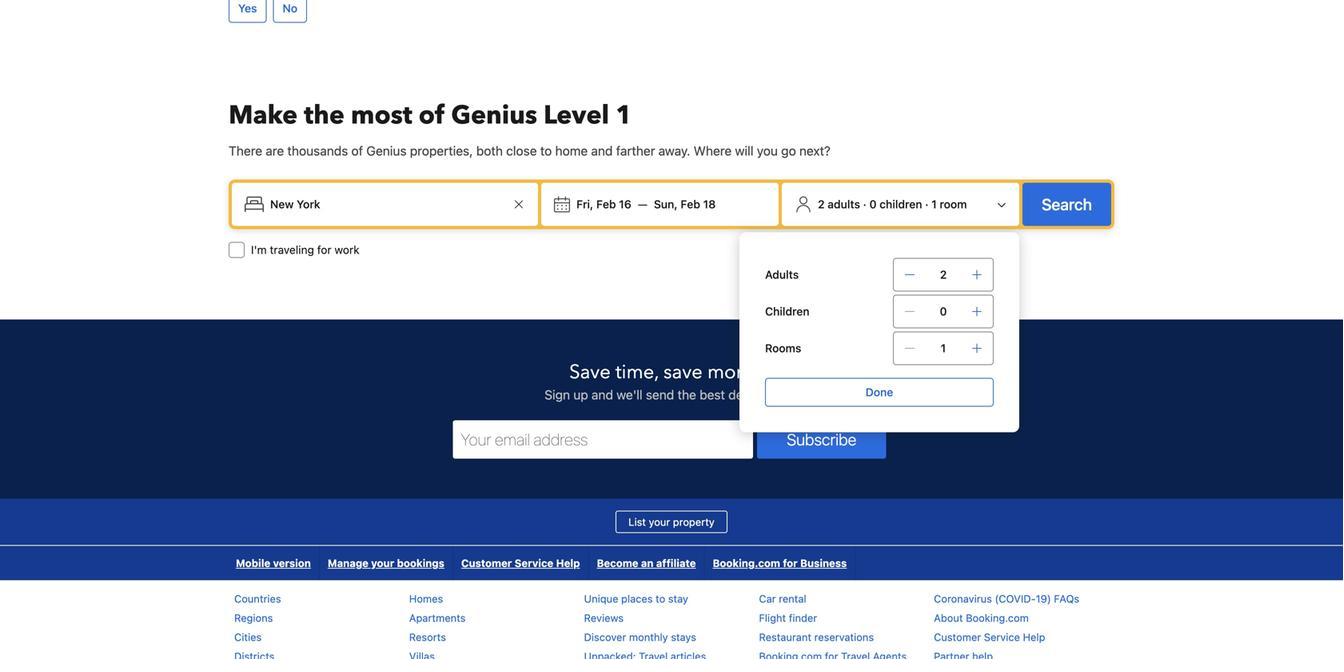 Task type: vqa. For each thing, say whether or not it's contained in the screenshot.
Booking.com image
no



Task type: locate. For each thing, give the bounding box(es) containing it.
monthly
[[629, 631, 668, 643]]

1 horizontal spatial of
[[419, 98, 445, 133]]

0 vertical spatial your
[[649, 516, 670, 528]]

1 horizontal spatial 2
[[940, 268, 947, 281]]

0 horizontal spatial for
[[317, 243, 332, 256]]

1 horizontal spatial your
[[649, 516, 670, 528]]

0 vertical spatial 1
[[616, 98, 632, 133]]

0 horizontal spatial genius
[[367, 143, 407, 158]]

save
[[664, 359, 703, 385]]

save
[[569, 359, 611, 385]]

booking.com for business link
[[705, 546, 855, 580]]

1 vertical spatial your
[[371, 557, 394, 569]]

regions
[[234, 612, 273, 624]]

mobile
[[236, 557, 271, 569]]

1 vertical spatial help
[[1023, 631, 1046, 643]]

1 horizontal spatial the
[[678, 387, 697, 402]]

1 horizontal spatial help
[[1023, 631, 1046, 643]]

0 vertical spatial of
[[419, 98, 445, 133]]

· right children
[[926, 197, 929, 211]]

0 horizontal spatial the
[[304, 98, 345, 133]]

and right home
[[591, 143, 613, 158]]

coronavirus (covid-19) faqs link
[[934, 593, 1080, 605]]

1 vertical spatial to
[[763, 387, 775, 402]]

your for manage
[[371, 557, 394, 569]]

send
[[646, 387, 674, 402]]

feb left 18 on the right top
[[681, 197, 701, 211]]

1 inside button
[[932, 197, 937, 211]]

1 horizontal spatial genius
[[451, 98, 537, 133]]

2 vertical spatial to
[[656, 593, 666, 605]]

the up thousands
[[304, 98, 345, 133]]

1 horizontal spatial to
[[656, 593, 666, 605]]

properties,
[[410, 143, 473, 158]]

become
[[597, 557, 639, 569]]

stay
[[668, 593, 689, 605]]

1 vertical spatial you
[[778, 387, 799, 402]]

0 horizontal spatial service
[[515, 557, 554, 569]]

1 horizontal spatial 0
[[940, 305, 947, 318]]

0 vertical spatial booking.com
[[713, 557, 781, 569]]

restaurant reservations link
[[759, 631, 874, 643]]

0 vertical spatial the
[[304, 98, 345, 133]]

for left work
[[317, 243, 332, 256]]

you right "deals"
[[778, 387, 799, 402]]

flight
[[759, 612, 786, 624]]

regions link
[[234, 612, 273, 624]]

1 vertical spatial customer service help link
[[934, 631, 1046, 643]]

0 horizontal spatial 0
[[870, 197, 877, 211]]

yes
[[238, 1, 257, 15]]

1 horizontal spatial ·
[[926, 197, 929, 211]]

done
[[866, 385, 894, 399]]

of right thousands
[[352, 143, 363, 158]]

help down 19)
[[1023, 631, 1046, 643]]

traveling
[[270, 243, 314, 256]]

1 for level
[[616, 98, 632, 133]]

away.
[[659, 143, 691, 158]]

you left go
[[757, 143, 778, 158]]

room
[[940, 197, 967, 211]]

1 horizontal spatial feb
[[681, 197, 701, 211]]

yes button
[[229, 0, 267, 23]]

0 horizontal spatial ·
[[863, 197, 867, 211]]

time,
[[616, 359, 659, 385]]

—
[[638, 197, 648, 211]]

1 vertical spatial 1
[[932, 197, 937, 211]]

1 vertical spatial 0
[[940, 305, 947, 318]]

subscribe button
[[757, 420, 887, 459]]

booking.com up car
[[713, 557, 781, 569]]

booking.com down the coronavirus (covid-19) faqs link
[[966, 612, 1029, 624]]

help left become
[[556, 557, 580, 569]]

0 vertical spatial help
[[556, 557, 580, 569]]

homes link
[[409, 593, 443, 605]]

apartments link
[[409, 612, 466, 624]]

to left stay
[[656, 593, 666, 605]]

the inside save time, save money! sign up and we'll send the best deals to you
[[678, 387, 697, 402]]

1 vertical spatial and
[[592, 387, 613, 402]]

of up properties,
[[419, 98, 445, 133]]

0 horizontal spatial to
[[540, 143, 552, 158]]

close
[[506, 143, 537, 158]]

unique places to stay reviews discover monthly stays
[[584, 593, 697, 643]]

customer service help link for about booking.com
[[934, 631, 1046, 643]]

and right up
[[592, 387, 613, 402]]

navigation containing mobile version
[[228, 546, 856, 580]]

your
[[649, 516, 670, 528], [371, 557, 394, 569]]

subscribe
[[787, 430, 857, 449]]

1 horizontal spatial customer service help link
[[934, 631, 1046, 643]]

the
[[304, 98, 345, 133], [678, 387, 697, 402]]

2 down room at the right top of page
[[940, 268, 947, 281]]

2 vertical spatial 1
[[941, 341, 946, 355]]

1 horizontal spatial 1
[[932, 197, 937, 211]]

customer service help link for manage your bookings
[[453, 546, 588, 580]]

2 left adults
[[818, 197, 825, 211]]

1 vertical spatial the
[[678, 387, 697, 402]]

property
[[673, 516, 715, 528]]

2 horizontal spatial to
[[763, 387, 775, 402]]

· right adults
[[863, 197, 867, 211]]

0 horizontal spatial of
[[352, 143, 363, 158]]

version
[[273, 557, 311, 569]]

0 vertical spatial service
[[515, 557, 554, 569]]

0 vertical spatial genius
[[451, 98, 537, 133]]

navigation
[[228, 546, 856, 580]]

next?
[[800, 143, 831, 158]]

genius up both
[[451, 98, 537, 133]]

about booking.com link
[[934, 612, 1029, 624]]

0 vertical spatial customer
[[461, 557, 512, 569]]

1 vertical spatial booking.com
[[966, 612, 1029, 624]]

0 horizontal spatial 1
[[616, 98, 632, 133]]

countries regions cities
[[234, 593, 281, 643]]

2 horizontal spatial 1
[[941, 341, 946, 355]]

you inside save time, save money! sign up and we'll send the best deals to you
[[778, 387, 799, 402]]

1 up farther
[[616, 98, 632, 133]]

genius down the most
[[367, 143, 407, 158]]

2 inside button
[[818, 197, 825, 211]]

restaurant
[[759, 631, 812, 643]]

help
[[556, 557, 580, 569], [1023, 631, 1046, 643]]

0 vertical spatial 0
[[870, 197, 877, 211]]

1 · from the left
[[863, 197, 867, 211]]

to right "deals"
[[763, 387, 775, 402]]

the down "save"
[[678, 387, 697, 402]]

work
[[335, 243, 360, 256]]

for left business
[[783, 557, 798, 569]]

we'll
[[617, 387, 643, 402]]

customer service help link
[[453, 546, 588, 580], [934, 631, 1046, 643]]

2 feb from the left
[[681, 197, 701, 211]]

2 and from the top
[[592, 387, 613, 402]]

for inside booking.com for business link
[[783, 557, 798, 569]]

booking.com
[[713, 557, 781, 569], [966, 612, 1029, 624]]

booking.com for business
[[713, 557, 847, 569]]

reservations
[[815, 631, 874, 643]]

to right close
[[540, 143, 552, 158]]

your right list on the left of the page
[[649, 516, 670, 528]]

most
[[351, 98, 412, 133]]

customer right bookings
[[461, 557, 512, 569]]

best
[[700, 387, 725, 402]]

to
[[540, 143, 552, 158], [763, 387, 775, 402], [656, 593, 666, 605]]

rooms
[[765, 341, 802, 355]]

1 left room at the right top of page
[[932, 197, 937, 211]]

0 horizontal spatial help
[[556, 557, 580, 569]]

1 horizontal spatial service
[[984, 631, 1020, 643]]

1 vertical spatial service
[[984, 631, 1020, 643]]

feb left 16 at the top
[[597, 197, 616, 211]]

0 horizontal spatial your
[[371, 557, 394, 569]]

0 vertical spatial 2
[[818, 197, 825, 211]]

0 horizontal spatial feb
[[597, 197, 616, 211]]

list your property
[[629, 516, 715, 528]]

1 horizontal spatial for
[[783, 557, 798, 569]]

your right manage
[[371, 557, 394, 569]]

manage your bookings
[[328, 557, 445, 569]]

1 horizontal spatial customer
[[934, 631, 981, 643]]

1 vertical spatial of
[[352, 143, 363, 158]]

0 vertical spatial and
[[591, 143, 613, 158]]

bookings
[[397, 557, 445, 569]]

of for most
[[419, 98, 445, 133]]

1 feb from the left
[[597, 197, 616, 211]]

0
[[870, 197, 877, 211], [940, 305, 947, 318]]

become an affiliate
[[597, 557, 696, 569]]

0 horizontal spatial customer service help link
[[453, 546, 588, 580]]

customer service help
[[461, 557, 580, 569]]

1
[[616, 98, 632, 133], [932, 197, 937, 211], [941, 341, 946, 355]]

i'm
[[251, 243, 267, 256]]

service
[[515, 557, 554, 569], [984, 631, 1020, 643]]

will
[[735, 143, 754, 158]]

1 up 'done' button
[[941, 341, 946, 355]]

no
[[283, 1, 298, 15]]

1 horizontal spatial booking.com
[[966, 612, 1029, 624]]

0 horizontal spatial 2
[[818, 197, 825, 211]]

1 vertical spatial customer
[[934, 631, 981, 643]]

1 and from the top
[[591, 143, 613, 158]]

1 vertical spatial for
[[783, 557, 798, 569]]

2 for 2
[[940, 268, 947, 281]]

resorts link
[[409, 631, 446, 643]]

·
[[863, 197, 867, 211], [926, 197, 929, 211]]

feb
[[597, 197, 616, 211], [681, 197, 701, 211]]

1 vertical spatial 2
[[940, 268, 947, 281]]

0 vertical spatial customer service help link
[[453, 546, 588, 580]]

customer inside coronavirus (covid-19) faqs about booking.com customer service help
[[934, 631, 981, 643]]

and
[[591, 143, 613, 158], [592, 387, 613, 402]]

1 vertical spatial genius
[[367, 143, 407, 158]]

business
[[801, 557, 847, 569]]

customer down about
[[934, 631, 981, 643]]

manage your bookings link
[[320, 546, 453, 580]]

you
[[757, 143, 778, 158], [778, 387, 799, 402]]

0 vertical spatial you
[[757, 143, 778, 158]]



Task type: describe. For each thing, give the bounding box(es) containing it.
sign
[[545, 387, 570, 402]]

farther
[[616, 143, 655, 158]]

no button
[[273, 0, 307, 23]]

save time, save money! footer
[[0, 319, 1344, 659]]

genius for level
[[451, 98, 537, 133]]

2 for 2 adults · 0 children · 1 room
[[818, 197, 825, 211]]

navigation inside 'save time, save money!' footer
[[228, 546, 856, 580]]

level
[[544, 98, 609, 133]]

adults
[[828, 197, 861, 211]]

coronavirus (covid-19) faqs about booking.com customer service help
[[934, 593, 1080, 643]]

done button
[[765, 378, 994, 407]]

car rental link
[[759, 593, 807, 605]]

faqs
[[1054, 593, 1080, 605]]

reviews
[[584, 612, 624, 624]]

0 horizontal spatial customer
[[461, 557, 512, 569]]

discover
[[584, 631, 626, 643]]

(covid-
[[995, 593, 1036, 605]]

search
[[1042, 195, 1092, 213]]

where
[[694, 143, 732, 158]]

search button
[[1023, 183, 1112, 226]]

save time, save money! sign up and we'll send the best deals to you
[[545, 359, 799, 402]]

go
[[782, 143, 796, 158]]

reviews link
[[584, 612, 624, 624]]

i'm traveling for work
[[251, 243, 360, 256]]

help inside coronavirus (covid-19) faqs about booking.com customer service help
[[1023, 631, 1046, 643]]

1 for ·
[[932, 197, 937, 211]]

cities link
[[234, 631, 262, 643]]

countries
[[234, 593, 281, 605]]

cities
[[234, 631, 262, 643]]

places
[[621, 593, 653, 605]]

fri, feb 16 — sun, feb 18
[[577, 197, 716, 211]]

deals
[[729, 387, 760, 402]]

an
[[641, 557, 654, 569]]

homes
[[409, 593, 443, 605]]

make the most of genius level 1
[[229, 98, 632, 133]]

0 vertical spatial for
[[317, 243, 332, 256]]

fri,
[[577, 197, 594, 211]]

coronavirus
[[934, 593, 992, 605]]

2 adults · 0 children · 1 room button
[[789, 189, 1013, 219]]

2 adults · 0 children · 1 room
[[818, 197, 967, 211]]

list
[[629, 516, 646, 528]]

affiliate
[[656, 557, 696, 569]]

unique places to stay link
[[584, 593, 689, 605]]

18
[[703, 197, 716, 211]]

about
[[934, 612, 963, 624]]

finder
[[789, 612, 817, 624]]

home
[[555, 143, 588, 158]]

0 horizontal spatial booking.com
[[713, 557, 781, 569]]

of for thousands
[[352, 143, 363, 158]]

make
[[229, 98, 298, 133]]

service inside customer service help link
[[515, 557, 554, 569]]

2 · from the left
[[926, 197, 929, 211]]

and inside save time, save money! sign up and we'll send the best deals to you
[[592, 387, 613, 402]]

money!
[[708, 359, 774, 385]]

16
[[619, 197, 632, 211]]

0 inside button
[[870, 197, 877, 211]]

apartments
[[409, 612, 466, 624]]

Where are you going? field
[[264, 190, 509, 219]]

fri, feb 16 button
[[570, 190, 638, 219]]

service inside coronavirus (covid-19) faqs about booking.com customer service help
[[984, 631, 1020, 643]]

homes apartments resorts
[[409, 593, 466, 643]]

sun,
[[654, 197, 678, 211]]

thousands
[[287, 143, 348, 158]]

booking.com inside coronavirus (covid-19) faqs about booking.com customer service help
[[966, 612, 1029, 624]]

19)
[[1036, 593, 1052, 605]]

0 vertical spatial to
[[540, 143, 552, 158]]

children
[[880, 197, 923, 211]]

mobile version
[[236, 557, 311, 569]]

children
[[765, 305, 810, 318]]

there
[[229, 143, 262, 158]]

there are thousands of genius properties, both close to home and farther away. where will you go next?
[[229, 143, 831, 158]]

sun, feb 18 button
[[648, 190, 722, 219]]

countries link
[[234, 593, 281, 605]]

resorts
[[409, 631, 446, 643]]

unique
[[584, 593, 619, 605]]

genius for properties,
[[367, 143, 407, 158]]

your for list
[[649, 516, 670, 528]]

discover monthly stays link
[[584, 631, 697, 643]]

list your property link
[[616, 511, 728, 533]]

mobile version link
[[228, 546, 319, 580]]

car rental flight finder restaurant reservations
[[759, 593, 874, 643]]

Your email address email field
[[453, 420, 753, 459]]

to inside unique places to stay reviews discover monthly stays
[[656, 593, 666, 605]]

both
[[476, 143, 503, 158]]

are
[[266, 143, 284, 158]]

to inside save time, save money! sign up and we'll send the best deals to you
[[763, 387, 775, 402]]



